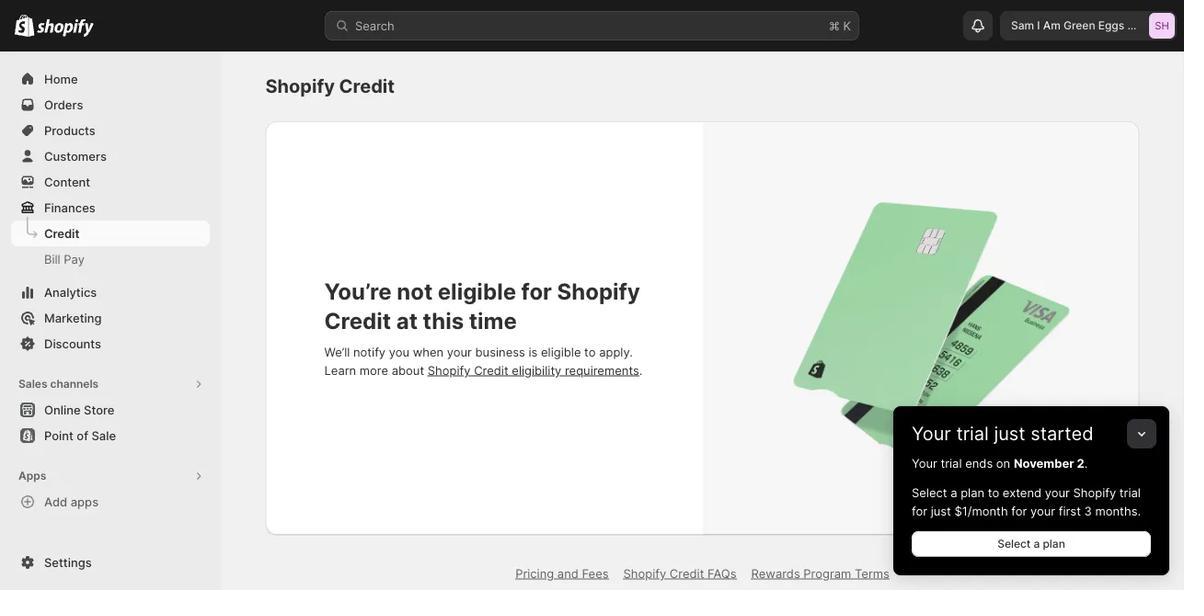 Task type: locate. For each thing, give the bounding box(es) containing it.
0 vertical spatial select
[[912, 486, 948, 500]]

0 vertical spatial and
[[1128, 19, 1148, 32]]

0 horizontal spatial and
[[558, 567, 579, 581]]

select a plan to extend your shopify trial for just $1/month for your first 3 months.
[[912, 486, 1142, 519]]

0 horizontal spatial select
[[912, 486, 948, 500]]

credit inside you're not eligible for shopify credit at this time
[[324, 307, 391, 335]]

credit left 'faqs'
[[670, 567, 705, 581]]

a
[[951, 486, 958, 500], [1034, 538, 1040, 551]]

trial up months. on the right
[[1120, 486, 1141, 500]]

trial for ends
[[941, 457, 962, 471]]

for left $1/month
[[912, 504, 928, 519]]

shopify
[[266, 75, 335, 98], [557, 278, 641, 305], [428, 364, 471, 378], [1074, 486, 1117, 500], [624, 567, 667, 581]]

0 vertical spatial your
[[447, 345, 472, 359]]

0 horizontal spatial plan
[[961, 486, 985, 500]]

your left ends
[[912, 457, 938, 471]]

0 horizontal spatial a
[[951, 486, 958, 500]]

for down the extend
[[1012, 504, 1028, 519]]

select for select a plan to extend your shopify trial for just $1/month for your first 3 months.
[[912, 486, 948, 500]]

shopify image
[[37, 19, 94, 37]]

plan up $1/month
[[961, 486, 985, 500]]

1 your from the top
[[912, 423, 952, 446]]

green
[[1064, 19, 1096, 32]]

time
[[469, 307, 517, 335]]

point of sale
[[44, 429, 116, 443]]

your inside we'll notify you when your business is eligible to apply. learn more about
[[447, 345, 472, 359]]

eligibility
[[512, 364, 562, 378]]

pricing and fees button
[[505, 562, 620, 587]]

orders
[[44, 98, 83, 112]]

1 vertical spatial your
[[1046, 486, 1071, 500]]

1 vertical spatial your
[[912, 457, 938, 471]]

credit for shopify credit
[[339, 75, 395, 98]]

3
[[1085, 504, 1092, 519]]

for inside you're not eligible for shopify credit at this time
[[522, 278, 552, 305]]

credit down business at the bottom left of page
[[474, 364, 509, 378]]

eligible up time
[[438, 278, 516, 305]]

just up on at the bottom of the page
[[995, 423, 1026, 446]]

2 vertical spatial trial
[[1120, 486, 1141, 500]]

and left sam i am green eggs and ham "image"
[[1128, 19, 1148, 32]]

trial inside your trial just started dropdown button
[[957, 423, 989, 446]]

shopify credit faqs link
[[624, 567, 737, 581]]

1 horizontal spatial just
[[995, 423, 1026, 446]]

select down select a plan to extend your shopify trial for just $1/month for your first 3 months.
[[998, 538, 1031, 551]]

1 vertical spatial and
[[558, 567, 579, 581]]

1 vertical spatial .
[[1085, 457, 1088, 471]]

your up first
[[1046, 486, 1071, 500]]

your inside your trial just started dropdown button
[[912, 423, 952, 446]]

trial for just
[[957, 423, 989, 446]]

1 horizontal spatial for
[[912, 504, 928, 519]]

rewards
[[752, 567, 801, 581]]

to up requirements
[[585, 345, 596, 359]]

0 horizontal spatial for
[[522, 278, 552, 305]]

november
[[1014, 457, 1075, 471]]

ends
[[966, 457, 993, 471]]

for up is
[[522, 278, 552, 305]]

0 horizontal spatial eligible
[[438, 278, 516, 305]]

customers
[[44, 149, 107, 163]]

your left first
[[1031, 504, 1056, 519]]

bill
[[44, 252, 60, 266]]

a up $1/month
[[951, 486, 958, 500]]

products
[[44, 123, 96, 138]]

1 horizontal spatial plan
[[1043, 538, 1066, 551]]

apply.
[[599, 345, 633, 359]]

.
[[640, 364, 643, 378], [1085, 457, 1088, 471]]

trial
[[957, 423, 989, 446], [941, 457, 962, 471], [1120, 486, 1141, 500]]

0 horizontal spatial .
[[640, 364, 643, 378]]

select down your trial ends on november 2 .
[[912, 486, 948, 500]]

1 horizontal spatial a
[[1034, 538, 1040, 551]]

0 vertical spatial eligible
[[438, 278, 516, 305]]

finances link
[[11, 195, 210, 221]]

just inside select a plan to extend your shopify trial for just $1/month for your first 3 months.
[[931, 504, 952, 519]]

we'll
[[324, 345, 350, 359]]

0 vertical spatial your
[[912, 423, 952, 446]]

shopify for shopify credit
[[266, 75, 335, 98]]

1 horizontal spatial eligible
[[541, 345, 581, 359]]

and left fees on the bottom of page
[[558, 567, 579, 581]]

a inside select a plan to extend your shopify trial for just $1/month for your first 3 months.
[[951, 486, 958, 500]]

point of sale link
[[11, 423, 210, 449]]

1 horizontal spatial .
[[1085, 457, 1088, 471]]

notify
[[353, 345, 386, 359]]

customers link
[[11, 144, 210, 169]]

add apps
[[44, 495, 99, 510]]

your up your trial ends on november 2 .
[[912, 423, 952, 446]]

1 vertical spatial plan
[[1043, 538, 1066, 551]]

your trial just started
[[912, 423, 1094, 446]]

eligible inside you're not eligible for shopify credit at this time
[[438, 278, 516, 305]]

2 vertical spatial your
[[1031, 504, 1056, 519]]

just left $1/month
[[931, 504, 952, 519]]

eligible
[[438, 278, 516, 305], [541, 345, 581, 359]]

1 vertical spatial trial
[[941, 457, 962, 471]]

credit for shopify credit faqs
[[670, 567, 705, 581]]

a down select a plan to extend your shopify trial for just $1/month for your first 3 months.
[[1034, 538, 1040, 551]]

sales
[[18, 378, 47, 391]]

trial left ends
[[941, 457, 962, 471]]

0 vertical spatial trial
[[957, 423, 989, 446]]

trial inside select a plan to extend your shopify trial for just $1/month for your first 3 months.
[[1120, 486, 1141, 500]]

eligible right is
[[541, 345, 581, 359]]

you're
[[324, 278, 392, 305]]

shopify image
[[15, 14, 34, 37]]

credit for shopify credit eligibility requirements .
[[474, 364, 509, 378]]

select inside select a plan to extend your shopify trial for just $1/month for your first 3 months.
[[912, 486, 948, 500]]

1 vertical spatial select
[[998, 538, 1031, 551]]

plan for select a plan to extend your shopify trial for just $1/month for your first 3 months.
[[961, 486, 985, 500]]

shopify credit eligibility requirements .
[[428, 364, 643, 378]]

on
[[997, 457, 1011, 471]]

plan down first
[[1043, 538, 1066, 551]]

credit
[[339, 75, 395, 98], [44, 226, 79, 241], [324, 307, 391, 335], [474, 364, 509, 378], [670, 567, 705, 581]]

0 horizontal spatial just
[[931, 504, 952, 519]]

search
[[355, 18, 395, 33]]

requirements
[[565, 364, 640, 378]]

a for select a plan to extend your shopify trial for just $1/month for your first 3 months.
[[951, 486, 958, 500]]

plan for select a plan
[[1043, 538, 1066, 551]]

rewards program terms link
[[752, 567, 890, 581]]

1 vertical spatial just
[[931, 504, 952, 519]]

select a plan
[[998, 538, 1066, 551]]

1 vertical spatial a
[[1034, 538, 1040, 551]]

trial up ends
[[957, 423, 989, 446]]

apps
[[71, 495, 99, 510]]

plan
[[961, 486, 985, 500], [1043, 538, 1066, 551]]

your inside your trial just started element
[[912, 457, 938, 471]]

when
[[413, 345, 444, 359]]

credit down search
[[339, 75, 395, 98]]

sam i am green eggs and ham image
[[1150, 13, 1176, 39]]

shopify credit
[[266, 75, 395, 98]]

and
[[1128, 19, 1148, 32], [558, 567, 579, 581]]

plan inside select a plan to extend your shopify trial for just $1/month for your first 3 months.
[[961, 486, 985, 500]]

faqs
[[708, 567, 737, 581]]

your
[[447, 345, 472, 359], [1046, 486, 1071, 500], [1031, 504, 1056, 519]]

0 vertical spatial just
[[995, 423, 1026, 446]]

is
[[529, 345, 538, 359]]

ham
[[1151, 19, 1175, 32]]

2 your from the top
[[912, 457, 938, 471]]

am
[[1044, 19, 1061, 32]]

your for your trial just started
[[912, 423, 952, 446]]

about
[[392, 364, 425, 378]]

1 horizontal spatial select
[[998, 538, 1031, 551]]

program
[[804, 567, 852, 581]]

0 vertical spatial plan
[[961, 486, 985, 500]]

0 vertical spatial a
[[951, 486, 958, 500]]

pay
[[64, 252, 85, 266]]

just
[[995, 423, 1026, 446], [931, 504, 952, 519]]

1 vertical spatial eligible
[[541, 345, 581, 359]]

1 horizontal spatial to
[[988, 486, 1000, 500]]

this
[[423, 307, 464, 335]]

your trial just started button
[[894, 407, 1170, 446]]

1 vertical spatial to
[[988, 486, 1000, 500]]

your right when on the left
[[447, 345, 472, 359]]

started
[[1031, 423, 1094, 446]]

0 vertical spatial to
[[585, 345, 596, 359]]

0 horizontal spatial to
[[585, 345, 596, 359]]

to inside we'll notify you when your business is eligible to apply. learn more about
[[585, 345, 596, 359]]

marketing
[[44, 311, 102, 325]]

$1/month
[[955, 504, 1009, 519]]

credit up bill pay
[[44, 226, 79, 241]]

to up $1/month
[[988, 486, 1000, 500]]

shopify inside you're not eligible for shopify credit at this time
[[557, 278, 641, 305]]

0 vertical spatial .
[[640, 364, 643, 378]]

sale
[[91, 429, 116, 443]]

credit down you're
[[324, 307, 391, 335]]



Task type: describe. For each thing, give the bounding box(es) containing it.
channels
[[50, 378, 99, 391]]

more
[[360, 364, 389, 378]]

just inside dropdown button
[[995, 423, 1026, 446]]

shopify for shopify credit eligibility requirements .
[[428, 364, 471, 378]]

pricing
[[516, 567, 554, 581]]

content
[[44, 175, 90, 189]]

finances
[[44, 201, 96, 215]]

fees
[[582, 567, 609, 581]]

your trial just started element
[[894, 455, 1170, 576]]

sales channels button
[[11, 372, 210, 398]]

products link
[[11, 118, 210, 144]]

eligible inside we'll notify you when your business is eligible to apply. learn more about
[[541, 345, 581, 359]]

. inside your trial just started element
[[1085, 457, 1088, 471]]

2
[[1078, 457, 1085, 471]]

sam i am green eggs and ham
[[1012, 19, 1175, 32]]

sales channels
[[18, 378, 99, 391]]

⌘
[[829, 18, 840, 33]]

select for select a plan
[[998, 538, 1031, 551]]

online store link
[[11, 398, 210, 423]]

⌘ k
[[829, 18, 852, 33]]

terms
[[855, 567, 890, 581]]

point of sale button
[[0, 423, 221, 449]]

sam
[[1012, 19, 1035, 32]]

i
[[1038, 19, 1041, 32]]

rewards program terms
[[752, 567, 890, 581]]

months.
[[1096, 504, 1142, 519]]

a for select a plan
[[1034, 538, 1040, 551]]

shopify credit eligibility requirements link
[[428, 364, 640, 378]]

pricing and fees
[[516, 567, 609, 581]]

online
[[44, 403, 81, 417]]

add
[[44, 495, 67, 510]]

apps
[[18, 470, 46, 483]]

online store
[[44, 403, 115, 417]]

shopify credit faqs
[[624, 567, 737, 581]]

extend
[[1003, 486, 1042, 500]]

apps button
[[11, 464, 210, 490]]

at
[[397, 307, 418, 335]]

2 horizontal spatial for
[[1012, 504, 1028, 519]]

you're not eligible for shopify credit at this time
[[324, 278, 641, 335]]

shopify inside select a plan to extend your shopify trial for just $1/month for your first 3 months.
[[1074, 486, 1117, 500]]

you
[[389, 345, 410, 359]]

settings link
[[11, 550, 210, 576]]

learn
[[324, 364, 356, 378]]

shopify for shopify credit faqs
[[624, 567, 667, 581]]

your trial ends on november 2 .
[[912, 457, 1088, 471]]

of
[[77, 429, 88, 443]]

shopify credit card image
[[737, 168, 1106, 489]]

bill pay
[[44, 252, 85, 266]]

point
[[44, 429, 74, 443]]

to inside select a plan to extend your shopify trial for just $1/month for your first 3 months.
[[988, 486, 1000, 500]]

orders link
[[11, 92, 210, 118]]

select a plan link
[[912, 532, 1152, 558]]

business
[[475, 345, 525, 359]]

online store button
[[0, 398, 221, 423]]

first
[[1059, 504, 1082, 519]]

eggs
[[1099, 19, 1125, 32]]

discounts link
[[11, 331, 210, 357]]

home link
[[11, 66, 210, 92]]

analytics
[[44, 285, 97, 300]]

settings
[[44, 556, 92, 570]]

not
[[397, 278, 433, 305]]

1 horizontal spatial and
[[1128, 19, 1148, 32]]

content link
[[11, 169, 210, 195]]

store
[[84, 403, 115, 417]]

your for your trial ends on november 2 .
[[912, 457, 938, 471]]

we'll notify you when your business is eligible to apply. learn more about
[[324, 345, 633, 378]]

discounts
[[44, 337, 101, 351]]

marketing link
[[11, 306, 210, 331]]

k
[[844, 18, 852, 33]]

and inside button
[[558, 567, 579, 581]]

home
[[44, 72, 78, 86]]

credit link
[[11, 221, 210, 247]]

bill pay link
[[11, 247, 210, 272]]

add apps button
[[11, 490, 210, 516]]

analytics link
[[11, 280, 210, 306]]



Task type: vqa. For each thing, say whether or not it's contained in the screenshot.
Pricing and Fees button
yes



